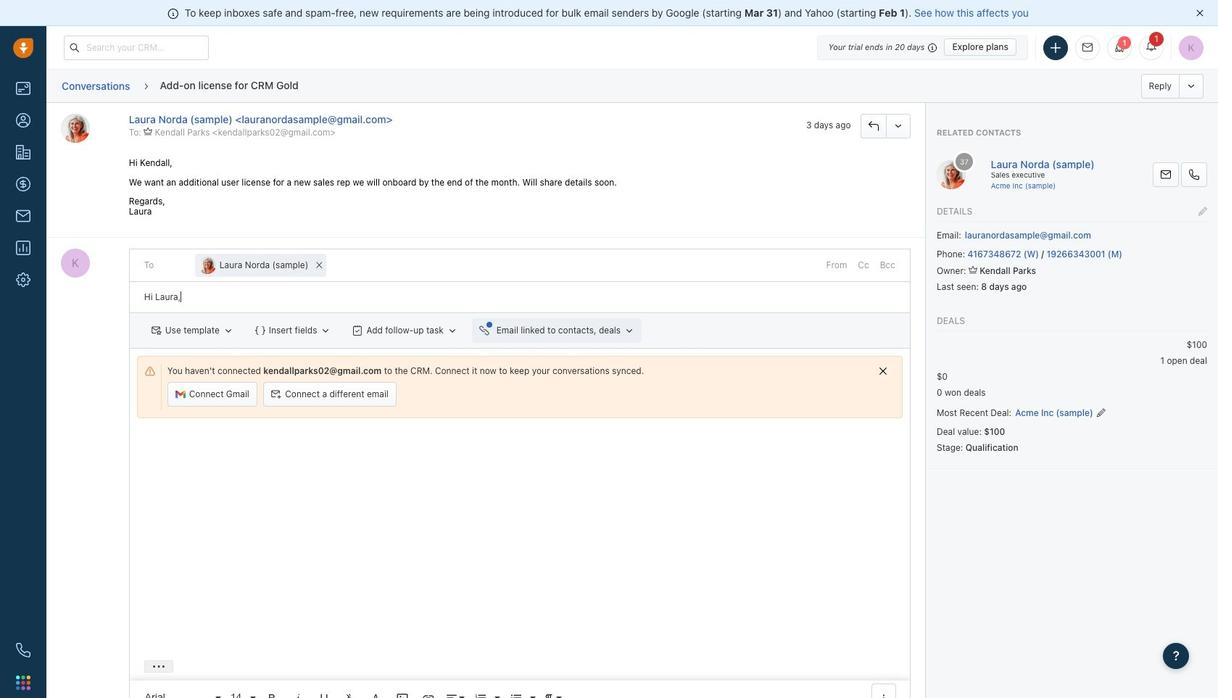 Task type: locate. For each thing, give the bounding box(es) containing it.
clear formatting image
[[344, 692, 357, 699]]

bold (⌘b) image
[[265, 692, 278, 699]]

align image
[[445, 692, 458, 699]]

paragraph format image
[[542, 692, 555, 699]]

phone image
[[16, 643, 30, 658]]

unordered list image
[[510, 692, 523, 699]]

insert link (⌘k) image
[[422, 692, 435, 699]]

show quoted text image
[[144, 661, 173, 673]]

freshworks switcher image
[[16, 676, 30, 690]]

menu item
[[1094, 407, 1106, 422]]

more misc image
[[878, 692, 891, 699]]

Search your CRM... text field
[[64, 35, 209, 60]]

send email image
[[1083, 43, 1093, 52]]

application
[[130, 422, 910, 699]]



Task type: describe. For each thing, give the bounding box(es) containing it.
Write a subject line text field
[[130, 282, 910, 313]]

close image
[[1197, 9, 1204, 17]]

ordered list image
[[474, 692, 487, 699]]

text color image
[[370, 692, 383, 699]]

phone element
[[9, 636, 38, 665]]

edit image
[[1199, 206, 1208, 217]]

insert image (⌘p) image
[[396, 692, 409, 699]]

underline (⌘u) image
[[318, 692, 331, 699]]

italic (⌘i) image
[[291, 692, 304, 699]]



